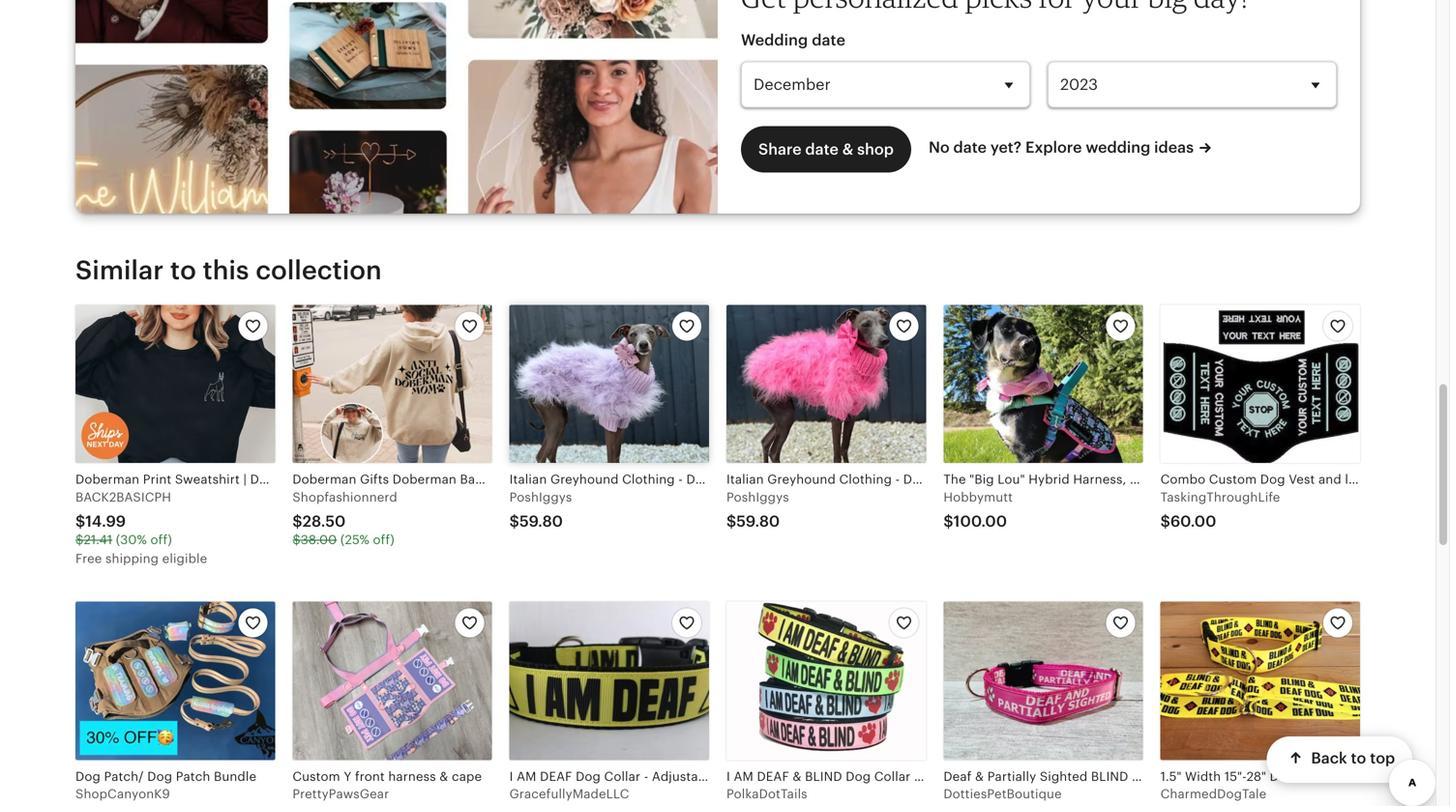 Task type: describe. For each thing, give the bounding box(es) containing it.
patch/
[[104, 770, 144, 784]]

wedding
[[1086, 139, 1151, 156]]

ideas
[[1154, 139, 1194, 156]]

- for italian greyhound clothing - dog  knitted jumper | purple poshiggys $ 59.80
[[678, 473, 683, 487]]

(30%
[[116, 533, 147, 548]]

dog inside italian greyhound clothing - dog  knitted jumper | purple poshiggys $ 59.80
[[686, 473, 711, 487]]

italian greyhound clothing - dog  knitted jumper | purple poshiggys $ 59.80
[[510, 473, 858, 531]]

59.80 for italian greyhound clothing - dog  knitted jumper | purple poshiggys $ 59.80
[[520, 513, 563, 531]]

italian for italian greyhound clothing - dog  knitted jumper | pink poshiggys $ 59.80
[[727, 473, 764, 487]]

yet?
[[991, 139, 1022, 156]]

$ inside italian greyhound clothing - dog  knitted jumper | purple poshiggys $ 59.80
[[510, 513, 520, 531]]

share date & shop button
[[741, 126, 911, 173]]

wedding date
[[741, 32, 846, 49]]

shop
[[857, 141, 894, 158]]

doberman print sweatshirt | doberman mom hoodie | doberman owner crewneck | doberman sweatshirt | dog mom sweatshirt | dog mom gift | 112514 image
[[75, 305, 275, 464]]

similar to this collection
[[75, 256, 382, 286]]

date for share
[[805, 141, 839, 158]]

clothing for italian greyhound clothing - dog  knitted jumper | pink poshiggys $ 59.80
[[839, 473, 892, 487]]

patch
[[176, 770, 210, 784]]

dog patch/ dog patch bundle image
[[75, 602, 275, 761]]

no date yet? explore wedding ideas link
[[929, 125, 1211, 159]]

$ inside italian greyhound clothing - dog  knitted jumper | pink poshiggys $ 59.80
[[727, 513, 737, 531]]

italian greyhound clothing - dog  knitted jumper | pink poshiggys $ 59.80
[[727, 473, 1061, 531]]

date for no
[[954, 139, 987, 156]]

shopfashionnerd
[[293, 490, 397, 505]]

the "big lou" hybrid harness, dog hybrid harness, y-front, dog vest, dog gear, custom dog gear, dog hybrid, custom dog embroidery image
[[944, 305, 1143, 464]]

i am deaf dog collar - adjustable dog collar gracefullymadellc
[[510, 770, 786, 802]]

purple
[[819, 473, 858, 487]]

no date yet? explore wedding ideas
[[929, 139, 1194, 156]]

shopcanyonk9
[[75, 788, 170, 802]]

am
[[517, 770, 537, 784]]

taskingthroughlife $ 60.00
[[1161, 490, 1280, 531]]

(25%
[[340, 533, 370, 548]]

taskingthroughlife
[[1161, 490, 1280, 505]]

greyhound for italian greyhound clothing - dog  knitted jumper | purple poshiggys $ 59.80
[[550, 473, 619, 487]]

i
[[510, 770, 513, 784]]

to for back
[[1351, 750, 1366, 768]]

$ inside hobbymutt $ 100.00
[[944, 513, 954, 531]]

60.00
[[1171, 513, 1217, 531]]

collection
[[256, 256, 382, 286]]

back to top button
[[1267, 737, 1413, 784]]

date for wedding
[[812, 32, 846, 49]]

polkadottails
[[727, 788, 808, 802]]

knitted for italian greyhound clothing - dog  knitted jumper | purple poshiggys $ 59.80
[[715, 473, 759, 487]]

100.00
[[954, 513, 1007, 531]]

shopfashionnerd $ 28.50 $ 38.00 (25% off)
[[293, 490, 397, 548]]

dottiespetboutique link
[[944, 602, 1143, 807]]

this
[[203, 256, 249, 286]]

poshiggys for italian greyhound clothing - dog  knitted jumper | pink poshiggys $ 59.80
[[727, 490, 789, 505]]

no
[[929, 139, 950, 156]]

21.41
[[84, 533, 112, 548]]

adjustable
[[652, 770, 717, 784]]

share
[[759, 141, 802, 158]]

off) for 28.50
[[373, 533, 395, 548]]

hobbymutt
[[944, 490, 1013, 505]]

to for similar
[[170, 256, 196, 286]]

italian greyhound clothing - dog  knitted jumper | pink image
[[727, 305, 926, 464]]

gracefullymadellc
[[510, 788, 629, 802]]

28.50
[[302, 513, 346, 531]]

assortment of wedding items that are available on etsy image
[[75, 0, 718, 214]]

i am deaf dog collar - adjustable dog collar image
[[510, 602, 709, 761]]

jumper for italian greyhound clothing - dog  knitted jumper | pink poshiggys $ 59.80
[[980, 473, 1025, 487]]

free
[[75, 552, 102, 566]]

2 collar from the left
[[749, 770, 786, 784]]

custom y front harness & cape prettypawsgear
[[293, 770, 482, 802]]

clothing for italian greyhound clothing - dog  knitted jumper | purple poshiggys $ 59.80
[[622, 473, 675, 487]]

bundle
[[214, 770, 257, 784]]

custom
[[293, 770, 340, 784]]

59.80 for italian greyhound clothing - dog  knitted jumper | pink poshiggys $ 59.80
[[737, 513, 780, 531]]



Task type: vqa. For each thing, say whether or not it's contained in the screenshot.


Task type: locate. For each thing, give the bounding box(es) containing it.
harness
[[388, 770, 436, 784]]

1 59.80 from the left
[[520, 513, 563, 531]]

knitted inside italian greyhound clothing - dog  knitted jumper | pink poshiggys $ 59.80
[[932, 473, 976, 487]]

| for italian greyhound clothing - dog  knitted jumper | purple poshiggys $ 59.80
[[812, 473, 815, 487]]

2 | from the left
[[1029, 473, 1032, 487]]

$ inside taskingthroughlife $ 60.00
[[1161, 513, 1171, 531]]

doberman gifts doberman back print hoodie doberman sweatshirt doberman shirt pullover sweater funny dog mom antisocial anti social dog mama image
[[293, 305, 492, 464]]

0 horizontal spatial italian
[[510, 473, 547, 487]]

jumper
[[763, 473, 808, 487], [980, 473, 1025, 487]]

back2basicph $ 14.99 $ 21.41 (30% off) free shipping eligible
[[75, 490, 207, 566]]

pink
[[1036, 473, 1061, 487]]

jumper inside italian greyhound clothing - dog  knitted jumper | purple poshiggys $ 59.80
[[763, 473, 808, 487]]

1 vertical spatial &
[[440, 770, 448, 784]]

0 horizontal spatial |
[[812, 473, 815, 487]]

clothing inside italian greyhound clothing - dog  knitted jumper | purple poshiggys $ 59.80
[[622, 473, 675, 487]]

1 horizontal spatial clothing
[[839, 473, 892, 487]]

0 horizontal spatial 59.80
[[520, 513, 563, 531]]

dottiespetboutique
[[944, 788, 1062, 802]]

1 poshiggys from the left
[[510, 490, 572, 505]]

hobbymutt $ 100.00
[[944, 490, 1013, 531]]

off) inside the shopfashionnerd $ 28.50 $ 38.00 (25% off)
[[373, 533, 395, 548]]

0 horizontal spatial to
[[170, 256, 196, 286]]

59.80 inside italian greyhound clothing - dog  knitted jumper | purple poshiggys $ 59.80
[[520, 513, 563, 531]]

1 horizontal spatial off)
[[373, 533, 395, 548]]

back
[[1311, 750, 1347, 768]]

date
[[812, 32, 846, 49], [954, 139, 987, 156], [805, 141, 839, 158]]

deaf & partially sighted blind dog ribbon puppy small large dog collar - choice of colours and fastenings. all sizes image
[[944, 602, 1143, 761]]

0 horizontal spatial jumper
[[763, 473, 808, 487]]

0 horizontal spatial &
[[440, 770, 448, 784]]

to left this at the top of the page
[[170, 256, 196, 286]]

0 horizontal spatial knitted
[[715, 473, 759, 487]]

2 knitted from the left
[[932, 473, 976, 487]]

y
[[344, 770, 352, 784]]

knitted for italian greyhound clothing - dog  knitted jumper | pink poshiggys $ 59.80
[[932, 473, 976, 487]]

| inside italian greyhound clothing - dog  knitted jumper | purple poshiggys $ 59.80
[[812, 473, 815, 487]]

& left cape
[[440, 770, 448, 784]]

1 horizontal spatial poshiggys
[[727, 490, 789, 505]]

italian inside italian greyhound clothing - dog  knitted jumper | purple poshiggys $ 59.80
[[510, 473, 547, 487]]

poshiggys
[[510, 490, 572, 505], [727, 490, 789, 505]]

cape
[[452, 770, 482, 784]]

top
[[1370, 750, 1395, 768]]

1 horizontal spatial knitted
[[932, 473, 976, 487]]

1 off) from the left
[[150, 533, 172, 548]]

front
[[355, 770, 385, 784]]

& left shop in the right of the page
[[842, 141, 854, 158]]

2 clothing from the left
[[839, 473, 892, 487]]

| left purple
[[812, 473, 815, 487]]

1 greyhound from the left
[[550, 473, 619, 487]]

shipping
[[105, 552, 159, 566]]

collar up the polkadottails
[[749, 770, 786, 784]]

jumper up 'hobbymutt'
[[980, 473, 1025, 487]]

1 horizontal spatial italian
[[727, 473, 764, 487]]

italian inside italian greyhound clothing - dog  knitted jumper | pink poshiggys $ 59.80
[[727, 473, 764, 487]]

back2basicph
[[75, 490, 171, 505]]

& inside button
[[842, 141, 854, 158]]

jumper left purple
[[763, 473, 808, 487]]

greyhound for italian greyhound clothing - dog  knitted jumper | pink poshiggys $ 59.80
[[767, 473, 836, 487]]

to left "top"
[[1351, 750, 1366, 768]]

- inside italian greyhound clothing - dog  knitted jumper | pink poshiggys $ 59.80
[[896, 473, 900, 487]]

59.80 inside italian greyhound clothing - dog  knitted jumper | pink poshiggys $ 59.80
[[737, 513, 780, 531]]

| for italian greyhound clothing - dog  knitted jumper | pink poshiggys $ 59.80
[[1029, 473, 1032, 487]]

clothing inside italian greyhound clothing - dog  knitted jumper | pink poshiggys $ 59.80
[[839, 473, 892, 487]]

eligible
[[162, 552, 207, 566]]

- inside i am deaf dog collar - adjustable dog collar gracefullymadellc
[[644, 770, 649, 784]]

deaf
[[540, 770, 572, 784]]

to
[[170, 256, 196, 286], [1351, 750, 1366, 768]]

2 horizontal spatial -
[[896, 473, 900, 487]]

dog inside italian greyhound clothing - dog  knitted jumper | pink poshiggys $ 59.80
[[903, 473, 929, 487]]

- for italian greyhound clothing - dog  knitted jumper | pink poshiggys $ 59.80
[[896, 473, 900, 487]]

jumper for italian greyhound clothing - dog  knitted jumper | purple poshiggys $ 59.80
[[763, 473, 808, 487]]

2 italian from the left
[[727, 473, 764, 487]]

0 horizontal spatial clothing
[[622, 473, 675, 487]]

0 vertical spatial to
[[170, 256, 196, 286]]

2 poshiggys from the left
[[727, 490, 789, 505]]

1 horizontal spatial -
[[678, 473, 683, 487]]

similar
[[75, 256, 164, 286]]

1 | from the left
[[812, 473, 815, 487]]

collar
[[604, 770, 641, 784], [749, 770, 786, 784]]

off) for 14.99
[[150, 533, 172, 548]]

dog patch/ dog patch bundle shopcanyonk9
[[75, 770, 257, 802]]

italian for italian greyhound clothing - dog  knitted jumper | purple poshiggys $ 59.80
[[510, 473, 547, 487]]

wedding
[[741, 32, 808, 49]]

38.00
[[301, 533, 337, 548]]

59.80
[[520, 513, 563, 531], [737, 513, 780, 531]]

date right "wedding"
[[812, 32, 846, 49]]

poshiggys inside italian greyhound clothing - dog  knitted jumper | purple poshiggys $ 59.80
[[510, 490, 572, 505]]

off) right (30%
[[150, 533, 172, 548]]

collar up gracefullymadellc
[[604, 770, 641, 784]]

polkadottails link
[[727, 602, 926, 807]]

prettypawsgear
[[293, 788, 389, 802]]

italian
[[510, 473, 547, 487], [727, 473, 764, 487]]

off) right the (25%
[[373, 533, 395, 548]]

off) inside back2basicph $ 14.99 $ 21.41 (30% off) free shipping eligible
[[150, 533, 172, 548]]

| inside italian greyhound clothing - dog  knitted jumper | pink poshiggys $ 59.80
[[1029, 473, 1032, 487]]

2 59.80 from the left
[[737, 513, 780, 531]]

1 horizontal spatial |
[[1029, 473, 1032, 487]]

1 horizontal spatial greyhound
[[767, 473, 836, 487]]

|
[[812, 473, 815, 487], [1029, 473, 1032, 487]]

14.99
[[85, 513, 126, 531]]

charmeddogtale
[[1161, 788, 1267, 802]]

italian greyhound clothing - dog  knitted jumper | purple image
[[510, 305, 709, 464]]

1.5" width 15"-28" deaf & blind dog collar or martingale, special collar, deaf dog, blind dog, caution image
[[1161, 602, 1360, 761]]

back to top
[[1311, 750, 1395, 768]]

poshiggys for italian greyhound clothing - dog  knitted jumper | purple poshiggys $ 59.80
[[510, 490, 572, 505]]

1 horizontal spatial 59.80
[[737, 513, 780, 531]]

-
[[678, 473, 683, 487], [896, 473, 900, 487], [644, 770, 649, 784]]

explore
[[1026, 139, 1082, 156]]

poshiggys inside italian greyhound clothing - dog  knitted jumper | pink poshiggys $ 59.80
[[727, 490, 789, 505]]

1 clothing from the left
[[622, 473, 675, 487]]

0 horizontal spatial greyhound
[[550, 473, 619, 487]]

1 horizontal spatial collar
[[749, 770, 786, 784]]

to inside button
[[1351, 750, 1366, 768]]

| left "pink" at the bottom right of the page
[[1029, 473, 1032, 487]]

0 horizontal spatial -
[[644, 770, 649, 784]]

date right share
[[805, 141, 839, 158]]

knitted inside italian greyhound clothing - dog  knitted jumper | purple poshiggys $ 59.80
[[715, 473, 759, 487]]

1 italian from the left
[[510, 473, 547, 487]]

off)
[[150, 533, 172, 548], [373, 533, 395, 548]]

1 knitted from the left
[[715, 473, 759, 487]]

date inside button
[[805, 141, 839, 158]]

0 horizontal spatial poshiggys
[[510, 490, 572, 505]]

1 horizontal spatial to
[[1351, 750, 1366, 768]]

2 jumper from the left
[[980, 473, 1025, 487]]

1 collar from the left
[[604, 770, 641, 784]]

$
[[75, 513, 85, 531], [293, 513, 302, 531], [510, 513, 520, 531], [727, 513, 737, 531], [944, 513, 954, 531], [1161, 513, 1171, 531], [75, 533, 84, 548], [293, 533, 301, 548]]

combo custom dog vest and leash wrap bundle, dog bundle, s&r vest, butterfly vest, custom cape, embroidered, dog gear, custom dog, dog vest image
[[1161, 305, 1360, 464]]

date right no
[[954, 139, 987, 156]]

jumper inside italian greyhound clothing - dog  knitted jumper | pink poshiggys $ 59.80
[[980, 473, 1025, 487]]

1 jumper from the left
[[763, 473, 808, 487]]

share date & shop
[[759, 141, 894, 158]]

custom y front harness & cape image
[[293, 602, 492, 761]]

clothing
[[622, 473, 675, 487], [839, 473, 892, 487]]

2 greyhound from the left
[[767, 473, 836, 487]]

- inside italian greyhound clothing - dog  knitted jumper | purple poshiggys $ 59.80
[[678, 473, 683, 487]]

dog
[[686, 473, 711, 487], [903, 473, 929, 487], [75, 770, 101, 784], [147, 770, 172, 784], [576, 770, 601, 784], [721, 770, 746, 784]]

greyhound
[[550, 473, 619, 487], [767, 473, 836, 487]]

1 vertical spatial to
[[1351, 750, 1366, 768]]

charmeddogtale link
[[1161, 602, 1360, 807]]

& inside the custom y front harness & cape prettypawsgear
[[440, 770, 448, 784]]

greyhound inside italian greyhound clothing - dog  knitted jumper | pink poshiggys $ 59.80
[[767, 473, 836, 487]]

&
[[842, 141, 854, 158], [440, 770, 448, 784]]

0 horizontal spatial off)
[[150, 533, 172, 548]]

1 horizontal spatial &
[[842, 141, 854, 158]]

i am deaf & blind dog collar or leash,  deaf dog gear, blind dog porducts image
[[727, 602, 926, 761]]

1 horizontal spatial jumper
[[980, 473, 1025, 487]]

knitted
[[715, 473, 759, 487], [932, 473, 976, 487]]

2 off) from the left
[[373, 533, 395, 548]]

0 vertical spatial &
[[842, 141, 854, 158]]

0 horizontal spatial collar
[[604, 770, 641, 784]]

greyhound inside italian greyhound clothing - dog  knitted jumper | purple poshiggys $ 59.80
[[550, 473, 619, 487]]



